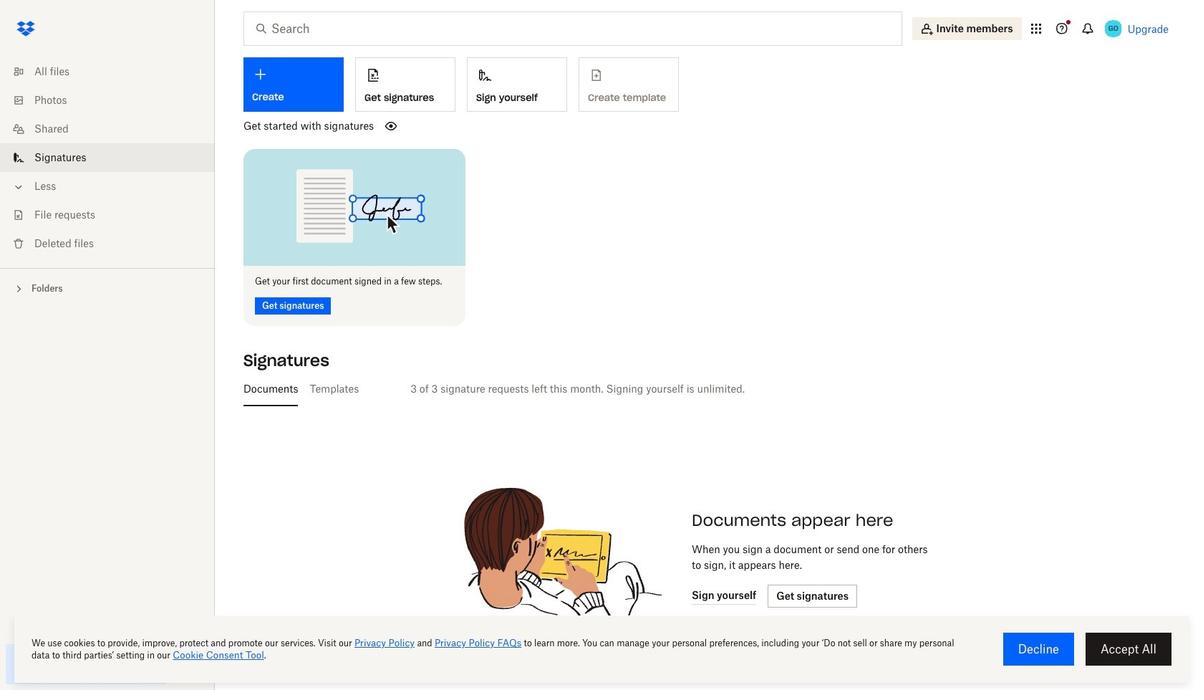 Task type: vqa. For each thing, say whether or not it's contained in the screenshot.
1st Send email icon
no



Task type: locate. For each thing, give the bounding box(es) containing it.
list
[[0, 49, 215, 268]]

tab list
[[238, 372, 1175, 406]]

less image
[[11, 180, 26, 194]]

list item
[[0, 143, 215, 172]]

dropbox image
[[11, 14, 40, 43]]



Task type: describe. For each thing, give the bounding box(es) containing it.
Search text field
[[272, 20, 873, 37]]



